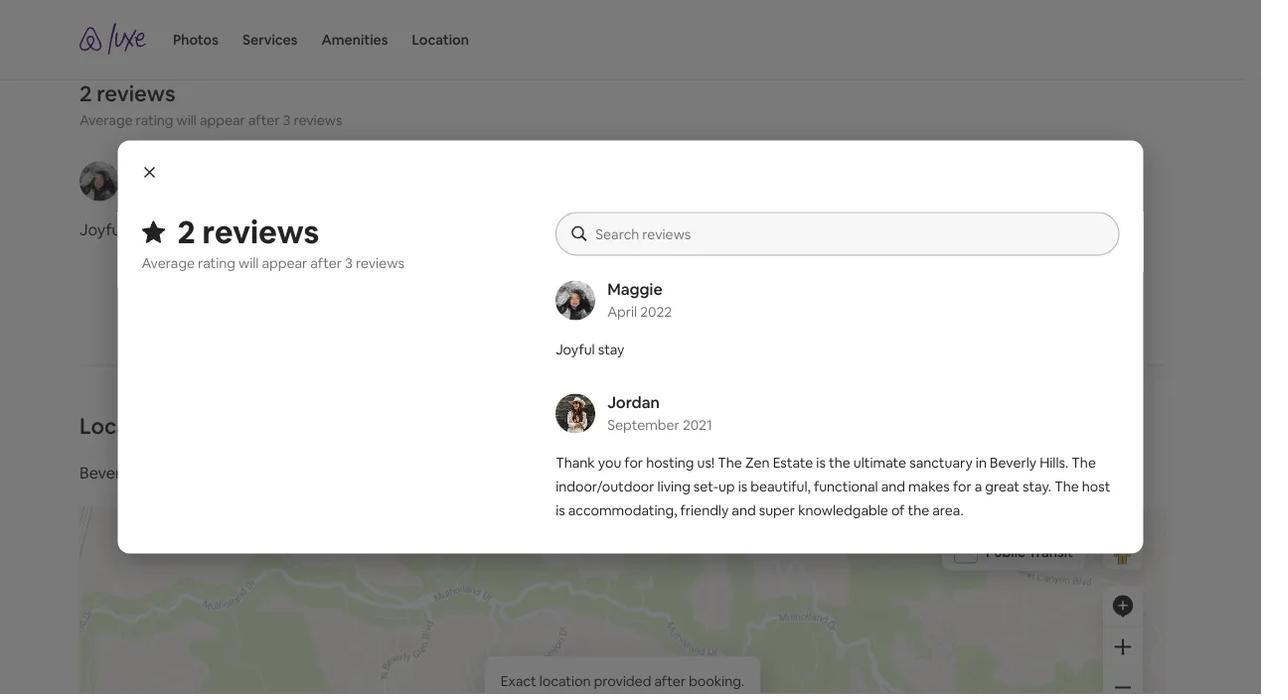 Task type: vqa. For each thing, say whether or not it's contained in the screenshot.
area. within List
yes



Task type: locate. For each thing, give the bounding box(es) containing it.
will down photos
[[176, 111, 197, 129]]

1 horizontal spatial rating
[[198, 254, 236, 272]]

hills.
[[780, 244, 813, 264], [1040, 454, 1069, 472]]

1 vertical spatial hills.
[[1040, 454, 1069, 472]]

0 vertical spatial joyful
[[80, 220, 124, 240]]

0 horizontal spatial maggie
[[131, 160, 186, 181]]

functional inside list
[[704, 268, 777, 288]]

knowledgable inside list
[[894, 292, 997, 312]]

jordan september 2021
[[608, 393, 713, 434]]

accommodating,
[[631, 292, 756, 312], [568, 502, 677, 519]]

after down services "button"
[[248, 111, 280, 129]]

you down september
[[598, 454, 622, 472]]

0 horizontal spatial us!
[[697, 454, 715, 472]]

knowledgable inside the 2 reviews dialog
[[798, 502, 889, 519]]

1 vertical spatial great
[[986, 478, 1020, 496]]

appear inside 2 reviews average rating will appear after 3 reviews
[[200, 111, 245, 129]]

is
[[929, 220, 940, 240], [1057, 244, 1067, 264], [1046, 268, 1057, 288], [817, 454, 826, 472], [738, 478, 748, 496], [556, 502, 565, 519]]

list
[[72, 160, 1175, 358]]

in up more
[[707, 244, 720, 264]]

1 horizontal spatial knowledgable
[[894, 292, 997, 312]]

area. inside list
[[631, 315, 667, 336]]

0 horizontal spatial functional
[[704, 268, 777, 288]]

0 vertical spatial accommodating,
[[631, 292, 756, 312]]

1 vertical spatial appear
[[262, 254, 307, 272]]

stay inside list
[[128, 220, 158, 240]]

1 vertical spatial a
[[975, 478, 982, 496]]

1 vertical spatial average
[[142, 254, 195, 272]]

2
[[80, 80, 92, 108], [177, 211, 196, 253]]

0 horizontal spatial sanctuary
[[631, 244, 704, 264]]

zoom out image
[[1115, 681, 1131, 695]]

1 vertical spatial you
[[598, 454, 622, 472]]

1 vertical spatial thank you for hosting us! the zen estate is the ultimate sanctuary in beverly hills. the indoor/outdoor living set-up is beautiful, functional and makes for a great stay. the host is accommodating, friendly and super knowledgable of the area.
[[556, 454, 1111, 519]]

makes
[[812, 268, 859, 288], [909, 478, 950, 496]]

0 horizontal spatial location
[[80, 413, 169, 441]]

rating down photos
[[136, 111, 173, 129]]

1 vertical spatial functional
[[814, 478, 878, 496]]

will down 2 reviews
[[239, 254, 259, 272]]

0 horizontal spatial super
[[759, 502, 795, 519]]

great inside the 2 reviews dialog
[[986, 478, 1020, 496]]

0 horizontal spatial hosting
[[646, 454, 694, 472]]

2 reviews dialog
[[118, 141, 1144, 554]]

joyful stay
[[80, 220, 158, 240], [556, 340, 625, 358]]

ultimate inside the 2 reviews dialog
[[854, 454, 907, 472]]

up
[[1034, 244, 1053, 264], [719, 478, 735, 496]]

estate inside list
[[879, 220, 926, 240]]

joyful
[[80, 220, 124, 240], [556, 340, 595, 358]]

beverly left hills,
[[80, 464, 133, 484]]

0 horizontal spatial beautiful,
[[631, 268, 700, 288]]

maggie right maggie image
[[131, 160, 186, 181]]

2 inside dialog
[[177, 211, 196, 253]]

1 vertical spatial indoor/outdoor
[[556, 478, 655, 496]]

maggie inside maggie april 2022
[[608, 279, 663, 300]]

great inside list
[[899, 268, 939, 288]]

0 vertical spatial hills.
[[780, 244, 813, 264]]

the
[[944, 220, 968, 240], [1019, 292, 1044, 312], [829, 454, 851, 472], [908, 502, 930, 519]]

1 horizontal spatial functional
[[814, 478, 878, 496]]

thank
[[631, 220, 676, 240], [556, 454, 595, 472]]

1 horizontal spatial hills.
[[1040, 454, 1069, 472]]

beverly hills, california, united states
[[80, 464, 349, 484]]

0 vertical spatial beautiful,
[[631, 268, 700, 288]]

add a place to the map image
[[1111, 595, 1135, 619]]

friendly
[[759, 292, 815, 312], [680, 502, 729, 519]]

living
[[964, 244, 1002, 264], [658, 478, 691, 496]]

stay inside the 2 reviews dialog
[[598, 340, 625, 358]]

of
[[1001, 292, 1016, 312], [892, 502, 905, 519]]

0 horizontal spatial thank
[[556, 454, 595, 472]]

will inside 2 reviews average rating will appear after 3 reviews
[[176, 111, 197, 129]]

0 horizontal spatial joyful
[[80, 220, 124, 240]]

show more
[[631, 297, 715, 318]]

hosting
[[735, 220, 790, 240], [646, 454, 694, 472]]

2 for 2 reviews average rating will appear after 3 reviews
[[80, 80, 92, 108]]

joyful stay inside the 2 reviews dialog
[[556, 340, 625, 358]]

1 vertical spatial super
[[759, 502, 795, 519]]

1 horizontal spatial area.
[[933, 502, 964, 519]]

1 horizontal spatial average
[[142, 254, 195, 272]]

1 horizontal spatial up
[[1034, 244, 1053, 264]]

indoor/outdoor inside list
[[848, 244, 961, 264]]

maggie inside list
[[131, 160, 186, 181]]

stay.
[[942, 268, 975, 288], [1023, 478, 1052, 496]]

thank inside the 2 reviews dialog
[[556, 454, 595, 472]]

0 horizontal spatial estate
[[773, 454, 813, 472]]

thank you for hosting us! the zen estate is the ultimate sanctuary in beverly hills. the indoor/outdoor living set-up is beautiful, functional and makes for a great stay. the host is accommodating, friendly and super knowledgable of the area. inside the 2 reviews dialog
[[556, 454, 1111, 519]]

0 vertical spatial great
[[899, 268, 939, 288]]

hills,
[[137, 464, 170, 484]]

a
[[887, 268, 896, 288], [975, 478, 982, 496]]

you inside list
[[680, 220, 706, 240]]

set- inside the 2 reviews dialog
[[694, 478, 719, 496]]

average
[[80, 111, 133, 129], [142, 254, 195, 272]]

stay
[[128, 220, 158, 240], [598, 340, 625, 358]]

0 horizontal spatial hills.
[[780, 244, 813, 264]]

super inside the 2 reviews dialog
[[759, 502, 795, 519]]

maggie
[[131, 160, 186, 181], [608, 279, 663, 300]]

1 vertical spatial hosting
[[646, 454, 694, 472]]

1 vertical spatial location
[[80, 413, 169, 441]]

0 horizontal spatial makes
[[812, 268, 859, 288]]

1 horizontal spatial indoor/outdoor
[[848, 244, 961, 264]]

1 vertical spatial zen
[[745, 454, 770, 472]]

maggie image
[[80, 162, 119, 202]]

1 vertical spatial accommodating,
[[568, 502, 677, 519]]

will
[[176, 111, 197, 129], [239, 254, 259, 272]]

beverly
[[723, 244, 777, 264], [990, 454, 1037, 472], [80, 464, 133, 484]]

1 vertical spatial 2
[[177, 211, 196, 253]]

1 vertical spatial ultimate
[[854, 454, 907, 472]]

friendly down search reviews, press 'enter' to search text field
[[759, 292, 815, 312]]

0 vertical spatial set-
[[1006, 244, 1034, 264]]

1 vertical spatial sanctuary
[[910, 454, 973, 472]]

beautiful,
[[631, 268, 700, 288], [751, 478, 811, 496]]

up inside the 2 reviews dialog
[[719, 478, 735, 496]]

1 vertical spatial in
[[976, 454, 987, 472]]

0 vertical spatial stay
[[128, 220, 158, 240]]

0 vertical spatial in
[[707, 244, 720, 264]]

area.
[[631, 315, 667, 336], [933, 502, 964, 519]]

appear inside the 2 reviews dialog
[[262, 254, 307, 272]]

1 vertical spatial makes
[[909, 478, 950, 496]]

rating down 2 reviews
[[198, 254, 236, 272]]

after
[[248, 111, 280, 129], [311, 254, 342, 272]]

jordan
[[608, 393, 660, 413]]

1 vertical spatial joyful
[[556, 340, 595, 358]]

1 horizontal spatial makes
[[909, 478, 950, 496]]

super
[[849, 292, 891, 312], [759, 502, 795, 519]]

0 horizontal spatial indoor/outdoor
[[556, 478, 655, 496]]

1 vertical spatial rating
[[198, 254, 236, 272]]

public
[[986, 544, 1026, 561]]

average down 2 reviews
[[142, 254, 195, 272]]

you
[[680, 220, 706, 240], [598, 454, 622, 472]]

3 inside 2 reviews average rating will appear after 3 reviews
[[283, 111, 291, 129]]

2 down airbnb luxe 'image'
[[80, 80, 92, 108]]

great down search reviews, press 'enter' to search text field
[[899, 268, 939, 288]]

2 horizontal spatial beverly
[[990, 454, 1037, 472]]

joyful stay down april
[[556, 340, 625, 358]]

super inside list
[[849, 292, 891, 312]]

beverly up public
[[990, 454, 1037, 472]]

0 horizontal spatial great
[[899, 268, 939, 288]]

1 vertical spatial of
[[892, 502, 905, 519]]

average up maggie image
[[80, 111, 133, 129]]

in up public
[[976, 454, 987, 472]]

maggie up april
[[608, 279, 663, 300]]

amenities
[[322, 31, 388, 49]]

0 horizontal spatial stay
[[128, 220, 158, 240]]

reviews
[[97, 80, 175, 108], [294, 111, 342, 129], [202, 211, 319, 253], [356, 254, 405, 272]]

functional
[[704, 268, 777, 288], [814, 478, 878, 496]]

beautiful, inside list
[[631, 268, 700, 288]]

1 vertical spatial up
[[719, 478, 735, 496]]

zen inside list
[[848, 220, 876, 240]]

1 vertical spatial knowledgable
[[798, 502, 889, 519]]

show more button
[[631, 297, 731, 318]]

for
[[710, 220, 731, 240], [863, 268, 884, 288], [625, 454, 643, 472], [953, 478, 972, 496]]

estate
[[879, 220, 926, 240], [773, 454, 813, 472]]

1 vertical spatial thank
[[556, 454, 595, 472]]

appear down 2 reviews
[[262, 254, 307, 272]]

0 vertical spatial thank
[[631, 220, 676, 240]]

indoor/outdoor
[[848, 244, 961, 264], [556, 478, 655, 496]]

0 vertical spatial sanctuary
[[631, 244, 704, 264]]

maggie april 2022
[[608, 279, 672, 321]]

us!
[[793, 220, 813, 240], [697, 454, 715, 472]]

maggie image inside list
[[80, 162, 119, 202]]

location
[[412, 31, 469, 49], [80, 413, 169, 441]]

appear down 'photos' 'button'
[[200, 111, 245, 129]]

set-
[[1006, 244, 1034, 264], [694, 478, 719, 496]]

1 horizontal spatial great
[[986, 478, 1020, 496]]

after down 2 reviews
[[311, 254, 342, 272]]

0 vertical spatial you
[[680, 220, 706, 240]]

thank you for hosting us! the zen estate is the ultimate sanctuary in beverly hills. the indoor/outdoor living set-up is beautiful, functional and makes for a great stay. the host is accommodating, friendly and super knowledgable of the area.
[[631, 220, 1067, 336], [556, 454, 1111, 519]]

1 vertical spatial host
[[1082, 478, 1111, 496]]

sanctuary
[[631, 244, 704, 264], [910, 454, 973, 472]]

0 vertical spatial thank you for hosting us! the zen estate is the ultimate sanctuary in beverly hills. the indoor/outdoor living set-up is beautiful, functional and makes for a great stay. the host is accommodating, friendly and super knowledgable of the area.
[[631, 220, 1067, 336]]

0 vertical spatial location
[[412, 31, 469, 49]]

0 vertical spatial appear
[[200, 111, 245, 129]]

0 vertical spatial after
[[248, 111, 280, 129]]

0 horizontal spatial living
[[658, 478, 691, 496]]

living inside the 2 reviews dialog
[[658, 478, 691, 496]]

joyful stay down maggie image
[[80, 220, 158, 240]]

1 vertical spatial beautiful,
[[751, 478, 811, 496]]

average inside 2 reviews average rating will appear after 3 reviews
[[80, 111, 133, 129]]

appear
[[200, 111, 245, 129], [262, 254, 307, 272]]

beautiful, inside the 2 reviews dialog
[[751, 478, 811, 496]]

will inside the 2 reviews dialog
[[239, 254, 259, 272]]

zen
[[848, 220, 876, 240], [745, 454, 770, 472]]

0 horizontal spatial appear
[[200, 111, 245, 129]]

0 vertical spatial functional
[[704, 268, 777, 288]]

knowledgable
[[894, 292, 997, 312], [798, 502, 889, 519]]

0 horizontal spatial host
[[1010, 268, 1043, 288]]

0 horizontal spatial you
[[598, 454, 622, 472]]

2 inside 2 reviews average rating will appear after 3 reviews
[[80, 80, 92, 108]]

jordan image
[[556, 394, 596, 434], [556, 394, 596, 434]]

0 vertical spatial estate
[[879, 220, 926, 240]]

rating inside 2 reviews average rating will appear after 3 reviews
[[136, 111, 173, 129]]

maggie image
[[80, 162, 119, 202], [556, 281, 596, 321], [556, 281, 596, 321]]

1 horizontal spatial joyful stay
[[556, 340, 625, 358]]

great up public
[[986, 478, 1020, 496]]

maggie for maggie april 2022
[[608, 279, 663, 300]]

rating inside the 2 reviews dialog
[[198, 254, 236, 272]]

great
[[899, 268, 939, 288], [986, 478, 1020, 496]]

3
[[283, 111, 291, 129], [345, 254, 353, 272]]

0 vertical spatial 2
[[80, 80, 92, 108]]

you up more
[[680, 220, 706, 240]]

hills. inside the 2 reviews dialog
[[1040, 454, 1069, 472]]

0 horizontal spatial rating
[[136, 111, 173, 129]]

you inside the 2 reviews dialog
[[598, 454, 622, 472]]

and
[[781, 268, 808, 288], [818, 292, 846, 312], [881, 478, 906, 496], [732, 502, 756, 519]]

0 vertical spatial area.
[[631, 315, 667, 336]]

0 horizontal spatial zen
[[745, 454, 770, 472]]

0 vertical spatial maggie
[[131, 160, 186, 181]]

0 vertical spatial rating
[[136, 111, 173, 129]]

1 horizontal spatial stay.
[[1023, 478, 1052, 496]]

sanctuary inside list
[[631, 244, 704, 264]]

location up hills,
[[80, 413, 169, 441]]

zoom in image
[[1115, 640, 1131, 656]]

2 up 'average rating will appear after 3 reviews'
[[177, 211, 196, 253]]

google map
showing 1 point of interest. region
[[27, 422, 1262, 695]]

in
[[707, 244, 720, 264], [976, 454, 987, 472]]

location button
[[412, 0, 469, 80]]

1 vertical spatial estate
[[773, 454, 813, 472]]

set- inside list
[[1006, 244, 1034, 264]]

host
[[1010, 268, 1043, 288], [1082, 478, 1111, 496]]

the
[[816, 220, 844, 240], [817, 244, 845, 264], [979, 268, 1007, 288], [718, 454, 742, 472], [1072, 454, 1096, 472], [1055, 478, 1079, 496]]

0 vertical spatial us!
[[793, 220, 813, 240]]

0 horizontal spatial after
[[248, 111, 280, 129]]

hosting inside the 2 reviews dialog
[[646, 454, 694, 472]]

location right amenities
[[412, 31, 469, 49]]

of inside list
[[1001, 292, 1016, 312]]

accommodating, inside list
[[631, 292, 756, 312]]

3 inside the 2 reviews dialog
[[345, 254, 353, 272]]

1 vertical spatial living
[[658, 478, 691, 496]]

thank you for hosting us! the zen estate is the ultimate sanctuary in beverly hills. the indoor/outdoor living set-up is beautiful, functional and makes for a great stay. the host is accommodating, friendly and super knowledgable of the area. inside list
[[631, 220, 1067, 336]]

ultimate
[[972, 220, 1032, 240], [854, 454, 907, 472]]

1 horizontal spatial hosting
[[735, 220, 790, 240]]

a inside the 2 reviews dialog
[[975, 478, 982, 496]]

april
[[608, 303, 637, 321]]

1 horizontal spatial friendly
[[759, 292, 815, 312]]

beverly up show more button
[[723, 244, 777, 264]]

0 vertical spatial indoor/outdoor
[[848, 244, 961, 264]]

1 vertical spatial will
[[239, 254, 259, 272]]

rating
[[136, 111, 173, 129], [198, 254, 236, 272]]

0 vertical spatial will
[[176, 111, 197, 129]]

after inside 2 reviews average rating will appear after 3 reviews
[[248, 111, 280, 129]]

states
[[302, 464, 349, 484]]

2 for 2 reviews
[[177, 211, 196, 253]]

1 vertical spatial maggie
[[608, 279, 663, 300]]

friendly down 2021
[[680, 502, 729, 519]]

1 horizontal spatial in
[[976, 454, 987, 472]]

0 horizontal spatial will
[[176, 111, 197, 129]]

1 horizontal spatial us!
[[793, 220, 813, 240]]

1 vertical spatial 3
[[345, 254, 353, 272]]



Task type: describe. For each thing, give the bounding box(es) containing it.
estate inside the 2 reviews dialog
[[773, 454, 813, 472]]

up inside list
[[1034, 244, 1053, 264]]

a inside list
[[887, 268, 896, 288]]

of inside the 2 reviews dialog
[[892, 502, 905, 519]]

photos button
[[173, 0, 219, 80]]

0 vertical spatial joyful stay
[[80, 220, 158, 240]]

average rating will appear after 3 reviews
[[142, 254, 405, 272]]

average inside the 2 reviews dialog
[[142, 254, 195, 272]]

beverly inside the 2 reviews dialog
[[990, 454, 1037, 472]]

in inside the 2 reviews dialog
[[976, 454, 987, 472]]

functional inside the 2 reviews dialog
[[814, 478, 878, 496]]

after inside the 2 reviews dialog
[[311, 254, 342, 272]]

september
[[608, 416, 680, 434]]

2021
[[683, 416, 713, 434]]

public transit
[[986, 544, 1074, 561]]

area. inside the 2 reviews dialog
[[933, 502, 964, 519]]

makes inside list
[[812, 268, 859, 288]]

sanctuary inside the 2 reviews dialog
[[910, 454, 973, 472]]

more
[[676, 297, 715, 318]]

makes inside the 2 reviews dialog
[[909, 478, 950, 496]]

friendly inside list
[[759, 292, 815, 312]]

2 reviews average rating will appear after 3 reviews
[[80, 80, 342, 129]]

2022
[[640, 303, 672, 321]]

maggie for maggie
[[131, 160, 186, 181]]

services
[[242, 31, 298, 49]]

1 horizontal spatial location
[[412, 31, 469, 49]]

drag pegman onto the map to open street view image
[[1103, 531, 1143, 570]]

transit
[[1029, 544, 1074, 561]]

zen inside the 2 reviews dialog
[[745, 454, 770, 472]]

airbnb luxe image
[[80, 23, 149, 55]]

joyful inside list
[[80, 220, 124, 240]]

united
[[250, 464, 299, 484]]

accommodating, inside the 2 reviews dialog
[[568, 502, 677, 519]]

services button
[[242, 0, 298, 80]]

amenities button
[[322, 0, 388, 80]]

thank inside list
[[631, 220, 676, 240]]

friendly inside the 2 reviews dialog
[[680, 502, 729, 519]]

hosting inside list
[[735, 220, 790, 240]]

california,
[[173, 464, 246, 484]]

in inside list
[[707, 244, 720, 264]]

1 horizontal spatial beverly
[[723, 244, 777, 264]]

stay. inside the 2 reviews dialog
[[1023, 478, 1052, 496]]

photos
[[173, 31, 219, 49]]

show
[[631, 297, 672, 318]]

stay. inside list
[[942, 268, 975, 288]]

joyful inside the 2 reviews dialog
[[556, 340, 595, 358]]

living inside list
[[964, 244, 1002, 264]]

0 horizontal spatial beverly
[[80, 464, 133, 484]]

us! inside the 2 reviews dialog
[[697, 454, 715, 472]]

host inside the 2 reviews dialog
[[1082, 478, 1111, 496]]

1 horizontal spatial ultimate
[[972, 220, 1032, 240]]

list containing maggie
[[72, 160, 1175, 358]]

Search reviews, Press 'Enter' to search text field
[[596, 224, 1100, 244]]

indoor/outdoor inside the 2 reviews dialog
[[556, 478, 655, 496]]

host inside list
[[1010, 268, 1043, 288]]

2 reviews
[[177, 211, 319, 253]]



